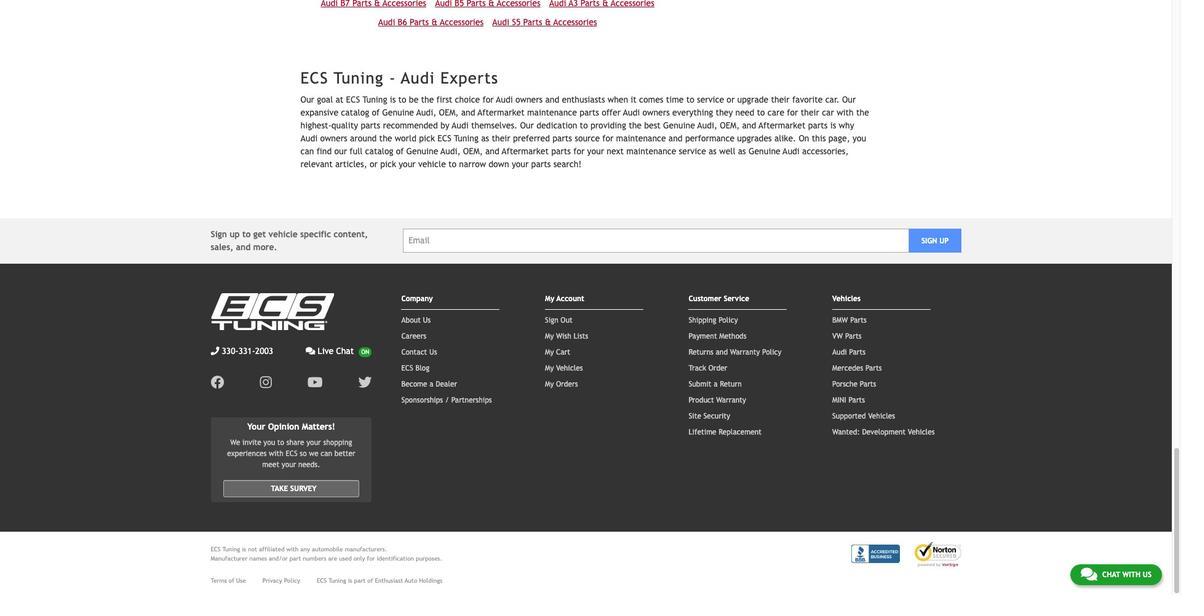 Task type: locate. For each thing, give the bounding box(es) containing it.
with inside our goal at ecs tuning is to be the first choice for audi owners and enthusiasts when it comes time to service or upgrade their favorite car. our expansive catalog of genuine audi, oem, and aftermarket maintenance parts offer audi owners everything they need to care for their car with the highest-quality parts recommended by audi themselves. our dedication to providing the best genuine audi, oem, and aftermarket parts is why audi owners around the world pick ecs tuning as their preferred parts source for maintenance and performance upgrades alike. on this page, you can find our full catalog of genuine audi, oem, and aftermarket parts for your next maintenance service as well as genuine audi accessories, relevant articles, or pick your vehicle to narrow down your parts search!
[[837, 108, 854, 117]]

1 vertical spatial us
[[430, 348, 437, 357]]

1 vertical spatial or
[[370, 159, 378, 169]]

as down performance
[[709, 146, 717, 156]]

my for my orders
[[545, 380, 554, 389]]

us right about
[[423, 316, 431, 325]]

bmw
[[833, 316, 848, 325]]

catalog
[[341, 108, 369, 117], [365, 146, 394, 156]]

1 vertical spatial owners
[[643, 108, 670, 117]]

1 horizontal spatial audi,
[[441, 146, 461, 156]]

up
[[230, 229, 240, 239], [940, 237, 949, 245]]

car.
[[826, 95, 840, 104]]

vehicle up more.
[[269, 229, 298, 239]]

0 horizontal spatial their
[[492, 133, 511, 143]]

0 vertical spatial their
[[771, 95, 790, 104]]

0 vertical spatial service
[[697, 95, 725, 104]]

2 vertical spatial policy
[[284, 578, 300, 584]]

ecs tuning image
[[211, 293, 334, 330]]

2 my from the top
[[545, 332, 554, 341]]

audi, up performance
[[698, 120, 718, 130]]

1 vertical spatial warranty
[[717, 396, 747, 405]]

quality
[[332, 120, 358, 130]]

0 horizontal spatial our
[[301, 95, 315, 104]]

when
[[608, 95, 628, 104]]

1 accessories from the left
[[440, 17, 484, 27]]

to left get
[[242, 229, 251, 239]]

part down only
[[354, 578, 366, 584]]

tuning for ecs tuning - audi experts
[[334, 69, 384, 88]]

shipping policy link
[[689, 316, 738, 325]]

bmw parts
[[833, 316, 867, 325]]

better
[[335, 450, 356, 458]]

service up they
[[697, 95, 725, 104]]

enthusiasts
[[562, 95, 605, 104]]

1 vertical spatial can
[[321, 450, 332, 458]]

0 vertical spatial maintenance
[[527, 108, 577, 117]]

owners up 'our'
[[320, 133, 348, 143]]

relevant
[[301, 159, 333, 169]]

as
[[481, 133, 489, 143], [709, 146, 717, 156], [738, 146, 746, 156]]

2 vertical spatial us
[[1143, 571, 1152, 580]]

vw
[[833, 332, 843, 341]]

matters!
[[302, 422, 335, 432]]

are
[[328, 555, 337, 562]]

can right we
[[321, 450, 332, 458]]

customer service
[[689, 295, 750, 303]]

2 horizontal spatial sign
[[922, 237, 938, 245]]

to inside sign up to get vehicle specific content, sales, and more.
[[242, 229, 251, 239]]

1 horizontal spatial oem,
[[463, 146, 483, 156]]

sponsorships / partnerships
[[402, 396, 492, 405]]

1 horizontal spatial their
[[771, 95, 790, 104]]

the
[[421, 95, 434, 104], [857, 108, 870, 117], [629, 120, 642, 130], [379, 133, 392, 143]]

with inside the ecs tuning is not affiliated with any automobile manufacturers. manufacturer names and/or part numbers are used only for identification purposes.
[[287, 546, 299, 553]]

1 horizontal spatial can
[[321, 450, 332, 458]]

parts up 'mercedes parts'
[[850, 348, 866, 357]]

4 my from the top
[[545, 364, 554, 373]]

us right contact
[[430, 348, 437, 357]]

parts down the porsche parts
[[849, 396, 865, 405]]

goal
[[317, 95, 333, 104]]

replacement
[[719, 428, 762, 437]]

our left 'goal'
[[301, 95, 315, 104]]

ecs tuning is part of enthusiast auto holdings
[[317, 578, 443, 584]]

narrow
[[459, 159, 486, 169]]

2 horizontal spatial their
[[801, 108, 820, 117]]

my left cart
[[545, 348, 554, 357]]

0 vertical spatial pick
[[419, 133, 435, 143]]

1 horizontal spatial pick
[[419, 133, 435, 143]]

order
[[709, 364, 728, 373]]

product warranty
[[689, 396, 747, 405]]

survey
[[290, 485, 317, 493]]

our
[[301, 95, 315, 104], [843, 95, 856, 104], [520, 120, 534, 130]]

payment methods link
[[689, 332, 747, 341]]

accessories left s5
[[440, 17, 484, 27]]

vehicles right development
[[908, 428, 935, 437]]

get
[[253, 229, 266, 239]]

2 vertical spatial aftermarket
[[502, 146, 549, 156]]

tuning down ecs tuning - audi experts at the top
[[363, 95, 387, 104]]

can up relevant
[[301, 146, 314, 156]]

parts up this at the right top
[[809, 120, 828, 130]]

Email email field
[[403, 229, 910, 253]]

aftermarket up the themselves.
[[478, 108, 525, 117]]

themselves.
[[471, 120, 518, 130]]

service
[[697, 95, 725, 104], [679, 146, 706, 156]]

your down source
[[588, 146, 604, 156]]

my for my account
[[545, 295, 555, 303]]

accessories for audi b6 parts & accessories
[[440, 17, 484, 27]]

is left why
[[831, 120, 837, 130]]

2 vertical spatial owners
[[320, 133, 348, 143]]

us right comments icon
[[1143, 571, 1152, 580]]

sign inside sign up to get vehicle specific content, sales, and more.
[[211, 229, 227, 239]]

1 a from the left
[[430, 380, 434, 389]]

accessories
[[440, 17, 484, 27], [554, 17, 597, 27]]

0 horizontal spatial can
[[301, 146, 314, 156]]

catalog down around
[[365, 146, 394, 156]]

a for submit
[[714, 380, 718, 389]]

0 vertical spatial catalog
[[341, 108, 369, 117]]

to left care
[[757, 108, 765, 117]]

0 vertical spatial policy
[[719, 316, 738, 325]]

owners up dedication
[[516, 95, 543, 104]]

ecs left so
[[286, 450, 298, 458]]

0 vertical spatial or
[[727, 95, 735, 104]]

cart
[[556, 348, 570, 357]]

0 vertical spatial owners
[[516, 95, 543, 104]]

live chat link
[[306, 345, 372, 358]]

0 vertical spatial you
[[853, 133, 867, 143]]

5 my from the top
[[545, 380, 554, 389]]

porsche
[[833, 380, 858, 389]]

/
[[446, 396, 449, 405]]

and/or
[[269, 555, 288, 562]]

chat right comments icon
[[1103, 571, 1121, 580]]

ecs blog link
[[402, 364, 430, 373]]

2003
[[255, 346, 273, 356]]

to left the share
[[277, 439, 284, 447]]

down
[[489, 159, 509, 169]]

chat right live
[[336, 346, 354, 356]]

a left dealer in the bottom left of the page
[[430, 380, 434, 389]]

choice
[[455, 95, 480, 104]]

1 horizontal spatial &
[[545, 17, 551, 27]]

your
[[588, 146, 604, 156], [399, 159, 416, 169], [512, 159, 529, 169], [307, 439, 321, 447], [282, 461, 296, 469]]

shopping
[[323, 439, 352, 447]]

sign out
[[545, 316, 573, 325]]

your
[[247, 422, 266, 432]]

to left be
[[399, 95, 407, 104]]

our goal at ecs tuning is to be the first choice for audi owners and enthusiasts when it comes time to service or upgrade their favorite car. our expansive catalog of genuine audi, oem, and aftermarket maintenance parts offer audi owners everything they need to care for their car with the highest-quality parts recommended by audi themselves. our dedication to providing the best genuine audi, oem, and aftermarket parts is why audi owners around the world pick ecs tuning as their preferred parts source for maintenance and performance upgrades alike. on this page, you can find our full catalog of genuine audi, oem, and aftermarket parts for your next maintenance service as well as genuine audi accessories, relevant articles, or pick your vehicle to narrow down your parts search!
[[301, 95, 870, 169]]

2 accessories from the left
[[554, 17, 597, 27]]

1 vertical spatial audi,
[[698, 120, 718, 130]]

1 horizontal spatial vehicle
[[418, 159, 446, 169]]

twitter logo image
[[358, 376, 372, 389]]

you inside we invite you to share your shopping experiences with ecs so we can better meet your needs.
[[264, 439, 275, 447]]

for down 'providing'
[[603, 133, 614, 143]]

1 horizontal spatial up
[[940, 237, 949, 245]]

track order link
[[689, 364, 728, 373]]

parts up search!
[[552, 146, 571, 156]]

terms of use
[[211, 578, 246, 584]]

careers link
[[402, 332, 427, 341]]

1 vertical spatial aftermarket
[[759, 120, 806, 130]]

0 vertical spatial us
[[423, 316, 431, 325]]

supported vehicles
[[833, 412, 896, 421]]

vehicles
[[833, 295, 861, 303], [556, 364, 583, 373], [869, 412, 896, 421], [908, 428, 935, 437]]

need
[[736, 108, 755, 117]]

porsche parts
[[833, 380, 877, 389]]

1 vertical spatial oem,
[[720, 120, 740, 130]]

aftermarket
[[478, 108, 525, 117], [759, 120, 806, 130], [502, 146, 549, 156]]

with up why
[[837, 108, 854, 117]]

1 horizontal spatial sign
[[545, 316, 559, 325]]

my left orders
[[545, 380, 554, 389]]

parts for porsche parts
[[860, 380, 877, 389]]

your up we
[[307, 439, 321, 447]]

0 horizontal spatial you
[[264, 439, 275, 447]]

1 vertical spatial catalog
[[365, 146, 394, 156]]

& right b6 on the left top of the page
[[432, 17, 438, 27]]

their down the themselves.
[[492, 133, 511, 143]]

0 horizontal spatial &
[[432, 17, 438, 27]]

ecs up 'goal'
[[301, 69, 329, 88]]

1 vertical spatial policy
[[763, 348, 782, 357]]

with left any in the bottom of the page
[[287, 546, 299, 553]]

why
[[839, 120, 855, 130]]

or right 'articles,'
[[370, 159, 378, 169]]

0 horizontal spatial oem,
[[439, 108, 459, 117]]

2 vertical spatial audi,
[[441, 146, 461, 156]]

supported
[[833, 412, 866, 421]]

to up source
[[580, 120, 588, 130]]

2 vertical spatial oem,
[[463, 146, 483, 156]]

330-
[[222, 346, 239, 356]]

1 horizontal spatial policy
[[719, 316, 738, 325]]

payment
[[689, 332, 717, 341]]

vehicles up wanted: development vehicles
[[869, 412, 896, 421]]

1 horizontal spatial our
[[520, 120, 534, 130]]

0 vertical spatial part
[[290, 555, 301, 562]]

& for b6
[[432, 17, 438, 27]]

take survey button
[[223, 480, 360, 498]]

site security
[[689, 412, 731, 421]]

ecs inside the ecs tuning is not affiliated with any automobile manufacturers. manufacturer names and/or part numbers are used only for identification purposes.
[[211, 546, 221, 553]]

parts down dedication
[[553, 133, 572, 143]]

0 vertical spatial aftermarket
[[478, 108, 525, 117]]

oem, up by
[[439, 108, 459, 117]]

vehicles up bmw parts
[[833, 295, 861, 303]]

audi right by
[[452, 120, 469, 130]]

3 my from the top
[[545, 348, 554, 357]]

0 vertical spatial vehicle
[[418, 159, 446, 169]]

1 horizontal spatial or
[[727, 95, 735, 104]]

ecs tuning is not affiliated with any automobile manufacturers. manufacturer names and/or part numbers are used only for identification purposes.
[[211, 546, 443, 562]]

owners
[[516, 95, 543, 104], [643, 108, 670, 117], [320, 133, 348, 143]]

2 horizontal spatial owners
[[643, 108, 670, 117]]

mercedes parts
[[833, 364, 882, 373]]

&
[[432, 17, 438, 27], [545, 17, 551, 27]]

oem, down they
[[720, 120, 740, 130]]

up inside sign up to get vehicle specific content, sales, and more.
[[230, 229, 240, 239]]

and down everything
[[669, 133, 683, 143]]

best
[[645, 120, 661, 130]]

1 vertical spatial their
[[801, 108, 820, 117]]

our up the preferred
[[520, 120, 534, 130]]

account
[[557, 295, 585, 303]]

0 horizontal spatial sign
[[211, 229, 227, 239]]

for down manufacturers. at bottom
[[367, 555, 375, 562]]

audi, up the narrow on the top of the page
[[441, 146, 461, 156]]

0 horizontal spatial up
[[230, 229, 240, 239]]

my
[[545, 295, 555, 303], [545, 332, 554, 341], [545, 348, 554, 357], [545, 364, 554, 373], [545, 380, 554, 389]]

up inside button
[[940, 237, 949, 245]]

0 horizontal spatial pick
[[380, 159, 396, 169]]

of
[[372, 108, 380, 117], [396, 146, 404, 156], [229, 578, 234, 584], [368, 578, 373, 584]]

2 horizontal spatial our
[[843, 95, 856, 104]]

owners up best
[[643, 108, 670, 117]]

or up they
[[727, 95, 735, 104]]

parts for mini parts
[[849, 396, 865, 405]]

2 & from the left
[[545, 17, 551, 27]]

contact us
[[402, 348, 437, 357]]

parts right bmw
[[851, 316, 867, 325]]

their down favorite
[[801, 108, 820, 117]]

comments image
[[1081, 567, 1098, 582]]

us for contact us
[[430, 348, 437, 357]]

is left not
[[242, 546, 246, 553]]

accessories for audi s5 parts & accessories
[[554, 17, 597, 27]]

sign inside button
[[922, 237, 938, 245]]

parts for bmw parts
[[851, 316, 867, 325]]

numbers
[[303, 555, 327, 562]]

0 horizontal spatial accessories
[[440, 17, 484, 27]]

care
[[768, 108, 785, 117]]

audi down vw
[[833, 348, 847, 357]]

tuning up manufacturer
[[223, 546, 240, 553]]

ecs inside we invite you to share your shopping experiences with ecs so we can better meet your needs.
[[286, 450, 298, 458]]

0 horizontal spatial policy
[[284, 578, 300, 584]]

1 vertical spatial part
[[354, 578, 366, 584]]

1 vertical spatial chat
[[1103, 571, 1121, 580]]

0 horizontal spatial a
[[430, 380, 434, 389]]

security
[[704, 412, 731, 421]]

1 vertical spatial you
[[264, 439, 275, 447]]

1 my from the top
[[545, 295, 555, 303]]

for right choice
[[483, 95, 494, 104]]

tuning inside the ecs tuning is not affiliated with any automobile manufacturers. manufacturer names and/or part numbers are used only for identification purposes.
[[223, 546, 240, 553]]

out
[[561, 316, 573, 325]]

accessories right s5
[[554, 17, 597, 27]]

a left return
[[714, 380, 718, 389]]

part
[[290, 555, 301, 562], [354, 578, 366, 584]]

1 vertical spatial vehicle
[[269, 229, 298, 239]]

my wish lists link
[[545, 332, 589, 341]]

pick
[[419, 133, 435, 143], [380, 159, 396, 169]]

part inside the ecs tuning is not affiliated with any automobile manufacturers. manufacturer names and/or part numbers are used only for identification purposes.
[[290, 555, 301, 562]]

on
[[799, 133, 810, 143]]

about
[[402, 316, 421, 325]]

1 horizontal spatial a
[[714, 380, 718, 389]]

catalog up quality
[[341, 108, 369, 117]]

supported vehicles link
[[833, 412, 896, 421]]

sign for sign up
[[922, 237, 938, 245]]

parts
[[410, 17, 429, 27], [524, 17, 543, 27], [851, 316, 867, 325], [846, 332, 862, 341], [850, 348, 866, 357], [866, 364, 882, 373], [860, 380, 877, 389], [849, 396, 865, 405]]

tuning down the are
[[329, 578, 346, 584]]

1 & from the left
[[432, 17, 438, 27]]

policy for shipping policy
[[719, 316, 738, 325]]

comments image
[[306, 347, 315, 356]]

audi down "it" on the top right of the page
[[623, 108, 640, 117]]

2 a from the left
[[714, 380, 718, 389]]

0 horizontal spatial vehicle
[[269, 229, 298, 239]]

with right comments icon
[[1123, 571, 1141, 580]]

sales,
[[211, 242, 233, 252]]

and up dedication
[[546, 95, 560, 104]]

1 horizontal spatial accessories
[[554, 17, 597, 27]]

sign for sign out
[[545, 316, 559, 325]]

pick down recommended
[[419, 133, 435, 143]]

audi up the themselves.
[[496, 95, 513, 104]]

2 horizontal spatial oem,
[[720, 120, 740, 130]]

0 horizontal spatial chat
[[336, 346, 354, 356]]

lifetime replacement link
[[689, 428, 762, 437]]

oem, up the narrow on the top of the page
[[463, 146, 483, 156]]

1 horizontal spatial you
[[853, 133, 867, 143]]

you down why
[[853, 133, 867, 143]]

their up care
[[771, 95, 790, 104]]

parts for mercedes parts
[[866, 364, 882, 373]]

service down performance
[[679, 146, 706, 156]]

up for sign up
[[940, 237, 949, 245]]

mini parts
[[833, 396, 865, 405]]

0 horizontal spatial audi,
[[417, 108, 437, 117]]

terms
[[211, 578, 227, 584]]

parts up the porsche parts
[[866, 364, 882, 373]]

0 horizontal spatial part
[[290, 555, 301, 562]]

tuning for ecs tuning is not affiliated with any automobile manufacturers. manufacturer names and/or part numbers are used only for identification purposes.
[[223, 546, 240, 553]]

maintenance
[[527, 108, 577, 117], [616, 133, 666, 143], [627, 146, 677, 156]]

parts right vw
[[846, 332, 862, 341]]

with up meet
[[269, 450, 284, 458]]

part down any in the bottom of the page
[[290, 555, 301, 562]]

1 horizontal spatial part
[[354, 578, 366, 584]]

facebook logo image
[[211, 376, 224, 389]]

0 vertical spatial can
[[301, 146, 314, 156]]

2 vertical spatial maintenance
[[627, 146, 677, 156]]

as down the themselves.
[[481, 133, 489, 143]]

needs.
[[298, 461, 320, 469]]



Task type: describe. For each thing, give the bounding box(es) containing it.
0 horizontal spatial or
[[370, 159, 378, 169]]

my vehicles
[[545, 364, 583, 373]]

0 vertical spatial oem,
[[439, 108, 459, 117]]

parts left search!
[[532, 159, 551, 169]]

parts for audi parts
[[850, 348, 866, 357]]

parts down enthusiasts
[[580, 108, 599, 117]]

genuine up recommended
[[382, 108, 414, 117]]

names
[[249, 555, 267, 562]]

and down choice
[[461, 108, 475, 117]]

the left world
[[379, 133, 392, 143]]

audi down highest-
[[301, 133, 318, 143]]

audi left b6 on the left top of the page
[[378, 17, 395, 27]]

1 horizontal spatial owners
[[516, 95, 543, 104]]

ecs blog
[[402, 364, 430, 373]]

genuine down world
[[407, 146, 438, 156]]

phone image
[[211, 347, 219, 356]]

& for s5
[[545, 17, 551, 27]]

1 vertical spatial maintenance
[[616, 133, 666, 143]]

parts right s5
[[524, 17, 543, 27]]

contact
[[402, 348, 427, 357]]

audi parts link
[[833, 348, 866, 357]]

my cart link
[[545, 348, 570, 357]]

careers
[[402, 332, 427, 341]]

parts for vw parts
[[846, 332, 862, 341]]

genuine down upgrades
[[749, 146, 781, 156]]

sponsorships / partnerships link
[[402, 396, 492, 405]]

my for my vehicles
[[545, 364, 554, 373]]

well
[[720, 146, 736, 156]]

ecs tuning - audi experts
[[301, 69, 499, 88]]

my cart
[[545, 348, 570, 357]]

youtube logo image
[[308, 376, 323, 389]]

2 vertical spatial their
[[492, 133, 511, 143]]

330-331-2003
[[222, 346, 273, 356]]

for right care
[[787, 108, 799, 117]]

1 vertical spatial service
[[679, 146, 706, 156]]

vw parts link
[[833, 332, 862, 341]]

articles,
[[335, 159, 367, 169]]

become a dealer
[[402, 380, 457, 389]]

to up everything
[[687, 95, 695, 104]]

not
[[248, 546, 257, 553]]

of down world
[[396, 146, 404, 156]]

to inside we invite you to share your shopping experiences with ecs so we can better meet your needs.
[[277, 439, 284, 447]]

return
[[720, 380, 742, 389]]

upgrades
[[738, 133, 772, 143]]

wanted:
[[833, 428, 860, 437]]

and down need in the top right of the page
[[743, 120, 757, 130]]

car
[[822, 108, 835, 117]]

your right meet
[[282, 461, 296, 469]]

my for my cart
[[545, 348, 554, 357]]

the right be
[[421, 95, 434, 104]]

vehicle inside sign up to get vehicle specific content, sales, and more.
[[269, 229, 298, 239]]

affiliated
[[259, 546, 285, 553]]

0 vertical spatial chat
[[336, 346, 354, 356]]

up for sign up to get vehicle specific content, sales, and more.
[[230, 229, 240, 239]]

alike.
[[775, 133, 797, 143]]

1 horizontal spatial as
[[709, 146, 717, 156]]

manufacturers.
[[345, 546, 387, 553]]

vehicles up orders
[[556, 364, 583, 373]]

is left be
[[390, 95, 396, 104]]

enthusiast auto holdings link
[[375, 576, 443, 586]]

development
[[863, 428, 906, 437]]

you inside our goal at ecs tuning is to be the first choice for audi owners and enthusiasts when it comes time to service or upgrade their favorite car. our expansive catalog of genuine audi, oem, and aftermarket maintenance parts offer audi owners everything they need to care for their car with the highest-quality parts recommended by audi themselves. our dedication to providing the best genuine audi, oem, and aftermarket parts is why audi owners around the world pick ecs tuning as their preferred parts source for maintenance and performance upgrades alike. on this page, you can find our full catalog of genuine audi, oem, and aftermarket parts for your next maintenance service as well as genuine audi accessories, relevant articles, or pick your vehicle to narrow down your parts search!
[[853, 133, 867, 143]]

is inside the ecs tuning is not affiliated with any automobile manufacturers. manufacturer names and/or part numbers are used only for identification purposes.
[[242, 546, 246, 553]]

returns and warranty policy
[[689, 348, 782, 357]]

can inside we invite you to share your shopping experiences with ecs so we can better meet your needs.
[[321, 450, 332, 458]]

the right car
[[857, 108, 870, 117]]

mini parts link
[[833, 396, 865, 405]]

2 horizontal spatial policy
[[763, 348, 782, 357]]

and up down
[[486, 146, 500, 156]]

manufacturer
[[211, 555, 248, 562]]

identification
[[377, 555, 414, 562]]

1 horizontal spatial chat
[[1103, 571, 1121, 580]]

live
[[318, 346, 334, 356]]

for inside the ecs tuning is not affiliated with any automobile manufacturers. manufacturer names and/or part numbers are used only for identification purposes.
[[367, 555, 375, 562]]

privacy
[[263, 578, 282, 584]]

of up around
[[372, 108, 380, 117]]

parts right b6 on the left top of the page
[[410, 17, 429, 27]]

mini
[[833, 396, 847, 405]]

service
[[724, 295, 750, 303]]

audi s5 parts & accessories
[[493, 17, 597, 27]]

take survey link
[[223, 480, 360, 498]]

bmw parts link
[[833, 316, 867, 325]]

meet
[[262, 461, 280, 469]]

can inside our goal at ecs tuning is to be the first choice for audi owners and enthusiasts when it comes time to service or upgrade their favorite car. our expansive catalog of genuine audi, oem, and aftermarket maintenance parts offer audi owners everything they need to care for their car with the highest-quality parts recommended by audi themselves. our dedication to providing the best genuine audi, oem, and aftermarket parts is why audi owners around the world pick ecs tuning as their preferred parts source for maintenance and performance upgrades alike. on this page, you can find our full catalog of genuine audi, oem, and aftermarket parts for your next maintenance service as well as genuine audi accessories, relevant articles, or pick your vehicle to narrow down your parts search!
[[301, 146, 314, 156]]

take
[[271, 485, 288, 493]]

everything
[[673, 108, 714, 117]]

privacy policy
[[263, 578, 300, 584]]

2 horizontal spatial audi,
[[698, 120, 718, 130]]

instagram logo image
[[260, 376, 272, 389]]

submit a return
[[689, 380, 742, 389]]

take survey
[[271, 485, 317, 493]]

my for my wish lists
[[545, 332, 554, 341]]

to left the narrow on the top of the page
[[449, 159, 457, 169]]

a for become
[[430, 380, 434, 389]]

ecs down by
[[438, 133, 452, 143]]

site security link
[[689, 412, 731, 421]]

sign up to get vehicle specific content, sales, and more.
[[211, 229, 368, 252]]

sign out link
[[545, 316, 573, 325]]

audi up be
[[401, 69, 435, 88]]

0 horizontal spatial as
[[481, 133, 489, 143]]

used
[[339, 555, 352, 562]]

my account
[[545, 295, 585, 303]]

331-
[[239, 346, 255, 356]]

lifetime
[[689, 428, 717, 437]]

audi down alike.
[[783, 146, 800, 156]]

partnerships
[[452, 396, 492, 405]]

is down used
[[348, 578, 352, 584]]

your right down
[[512, 159, 529, 169]]

my orders link
[[545, 380, 578, 389]]

invite
[[243, 439, 261, 447]]

genuine down everything
[[664, 120, 695, 130]]

audi left s5
[[493, 17, 510, 27]]

330-331-2003 link
[[211, 345, 273, 358]]

and up order
[[716, 348, 728, 357]]

blog
[[416, 364, 430, 373]]

it
[[631, 95, 637, 104]]

sign for sign up to get vehicle specific content, sales, and more.
[[211, 229, 227, 239]]

and inside sign up to get vehicle specific content, sales, and more.
[[236, 242, 251, 252]]

opinion
[[268, 422, 299, 432]]

recommended
[[383, 120, 438, 130]]

product warranty link
[[689, 396, 747, 405]]

parts up around
[[361, 120, 381, 130]]

us for about us
[[423, 316, 431, 325]]

methods
[[720, 332, 747, 341]]

tuning for ecs tuning is part of enthusiast auto holdings
[[329, 578, 346, 584]]

with inside we invite you to share your shopping experiences with ecs so we can better meet your needs.
[[269, 450, 284, 458]]

my wish lists
[[545, 332, 589, 341]]

ecs right 'at'
[[346, 95, 360, 104]]

ecs down numbers
[[317, 578, 327, 584]]

specific
[[300, 229, 331, 239]]

company
[[402, 295, 433, 303]]

of left enthusiast at left
[[368, 578, 373, 584]]

site
[[689, 412, 702, 421]]

lists
[[574, 332, 589, 341]]

your down world
[[399, 159, 416, 169]]

1 vertical spatial pick
[[380, 159, 396, 169]]

our
[[335, 146, 347, 156]]

ecs left blog
[[402, 364, 413, 373]]

track
[[689, 364, 707, 373]]

policy for privacy policy
[[284, 578, 300, 584]]

of left use
[[229, 578, 234, 584]]

for down source
[[574, 146, 585, 156]]

offer
[[602, 108, 621, 117]]

0 vertical spatial audi,
[[417, 108, 437, 117]]

tuning up the narrow on the top of the page
[[454, 133, 479, 143]]

become a dealer link
[[402, 380, 457, 389]]

live chat
[[318, 346, 354, 356]]

automobile
[[312, 546, 343, 553]]

be
[[409, 95, 419, 104]]

auto
[[405, 578, 418, 584]]

sign up button
[[910, 229, 962, 253]]

submit a return link
[[689, 380, 742, 389]]

0 vertical spatial warranty
[[730, 348, 760, 357]]

2 horizontal spatial as
[[738, 146, 746, 156]]

vehicle inside our goal at ecs tuning is to be the first choice for audi owners and enthusiasts when it comes time to service or upgrade their favorite car. our expansive catalog of genuine audi, oem, and aftermarket maintenance parts offer audi owners everything they need to care for their car with the highest-quality parts recommended by audi themselves. our dedication to providing the best genuine audi, oem, and aftermarket parts is why audi owners around the world pick ecs tuning as their preferred parts source for maintenance and performance upgrades alike. on this page, you can find our full catalog of genuine audi, oem, and aftermarket parts for your next maintenance service as well as genuine audi accessories, relevant articles, or pick your vehicle to narrow down your parts search!
[[418, 159, 446, 169]]

so
[[300, 450, 307, 458]]

the left best
[[629, 120, 642, 130]]

chat with us
[[1103, 571, 1152, 580]]

0 horizontal spatial owners
[[320, 133, 348, 143]]

contact us link
[[402, 348, 437, 357]]

comes
[[640, 95, 664, 104]]

sponsorships
[[402, 396, 443, 405]]

sign up
[[922, 237, 949, 245]]



Task type: vqa. For each thing, say whether or not it's contained in the screenshot.
Get
yes



